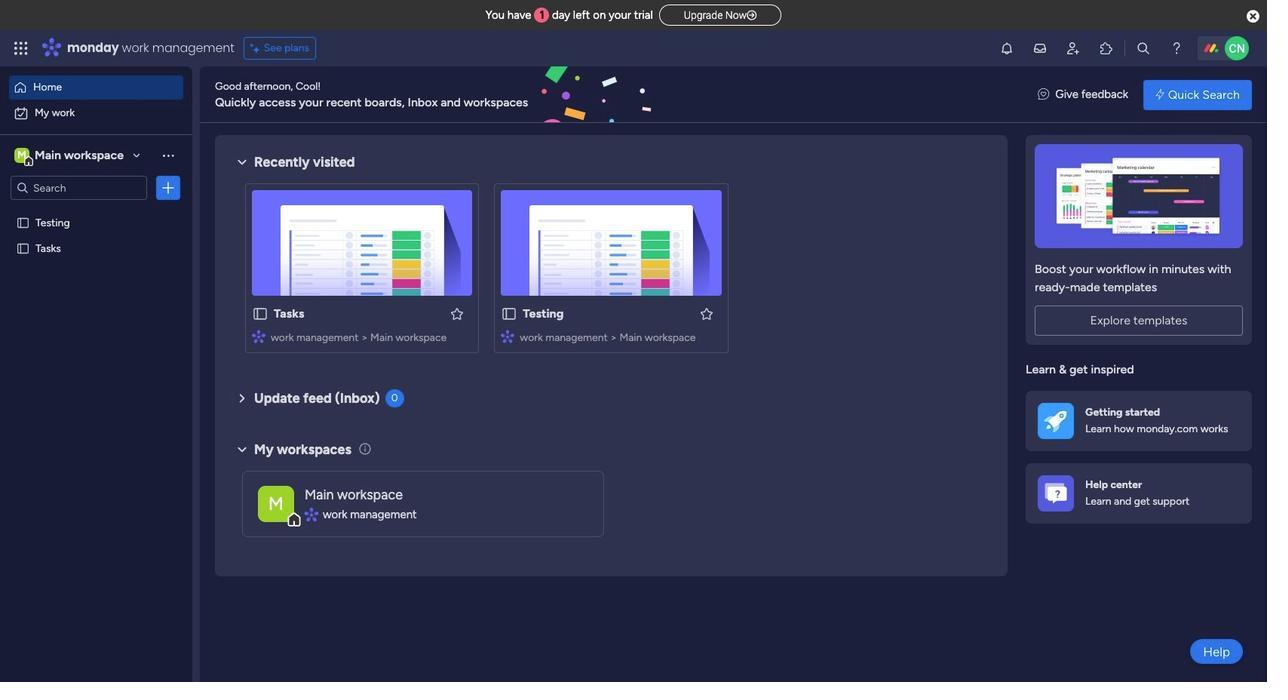 Task type: locate. For each thing, give the bounding box(es) containing it.
v2 bolt switch image
[[1156, 86, 1165, 103]]

workspace selection element
[[14, 146, 126, 166]]

help center element
[[1026, 463, 1253, 523]]

open update feed (inbox) image
[[233, 389, 251, 408]]

public board image
[[16, 215, 30, 229], [16, 241, 30, 255], [501, 306, 518, 322]]

option
[[9, 75, 183, 100], [9, 101, 183, 125], [0, 209, 192, 212]]

workspace options image
[[161, 148, 176, 163]]

see plans image
[[250, 40, 264, 57]]

quick search results list box
[[233, 171, 990, 371]]

0 element
[[385, 389, 404, 408]]

update feed image
[[1033, 41, 1048, 56]]

workspace image
[[14, 147, 29, 164]]

list box
[[0, 206, 192, 464]]

Search in workspace field
[[32, 179, 126, 197]]



Task type: vqa. For each thing, say whether or not it's contained in the screenshot.
THE PASSWORD icon
no



Task type: describe. For each thing, give the bounding box(es) containing it.
2 vertical spatial option
[[0, 209, 192, 212]]

invite members image
[[1066, 41, 1081, 56]]

dapulse close image
[[1247, 9, 1260, 24]]

close recently visited image
[[233, 153, 251, 171]]

public board image
[[252, 306, 269, 322]]

notifications image
[[1000, 41, 1015, 56]]

component image
[[501, 329, 515, 343]]

0 vertical spatial option
[[9, 75, 183, 100]]

workspace image
[[258, 486, 294, 522]]

cool name image
[[1226, 36, 1250, 60]]

options image
[[161, 180, 176, 195]]

0 vertical spatial public board image
[[16, 215, 30, 229]]

add to favorites image
[[699, 306, 714, 321]]

v2 user feedback image
[[1039, 86, 1050, 103]]

add to favorites image
[[450, 306, 465, 321]]

monday marketplace image
[[1100, 41, 1115, 56]]

dapulse rightstroke image
[[747, 10, 757, 21]]

close my workspaces image
[[233, 441, 251, 459]]

select product image
[[14, 41, 29, 56]]

2 vertical spatial public board image
[[501, 306, 518, 322]]

1 vertical spatial public board image
[[16, 241, 30, 255]]

getting started element
[[1026, 391, 1253, 451]]

help image
[[1170, 41, 1185, 56]]

search everything image
[[1136, 41, 1152, 56]]

1 vertical spatial option
[[9, 101, 183, 125]]

templates image image
[[1040, 144, 1239, 248]]



